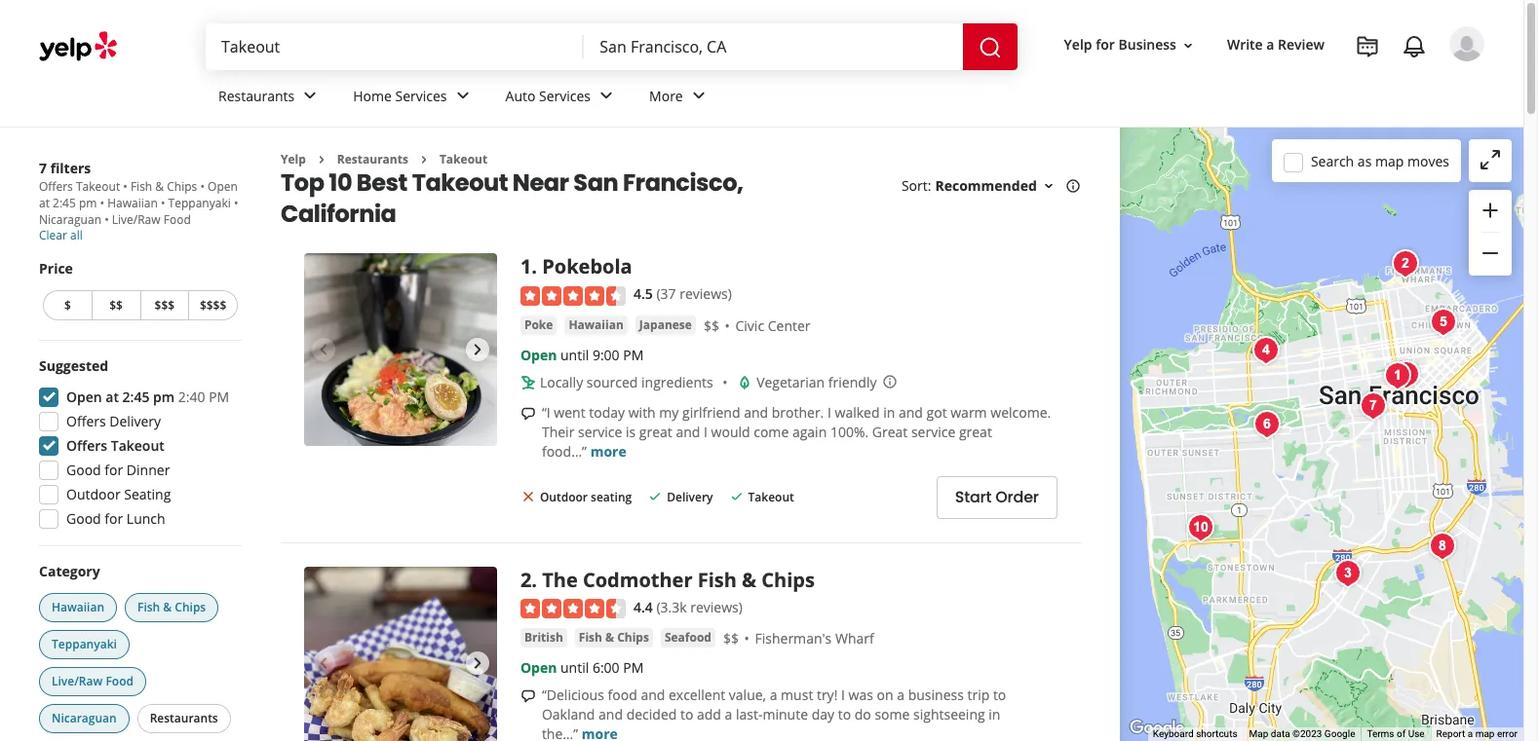 Task type: locate. For each thing, give the bounding box(es) containing it.
16 chevron down v2 image inside recommended dropdown button
[[1041, 179, 1057, 194]]

more
[[649, 86, 683, 105]]

pokebola image
[[304, 254, 497, 447], [1378, 357, 1417, 396]]

good for good for dinner
[[66, 461, 101, 480]]

0 vertical spatial fish & chips
[[137, 600, 206, 616]]

2 horizontal spatial $$
[[723, 630, 739, 648]]

good down offers takeout
[[66, 461, 101, 480]]

in up great
[[883, 403, 895, 422]]

$$$$
[[200, 297, 226, 314]]

2 slideshow element from the top
[[304, 567, 497, 742]]

1 vertical spatial 16 speech v2 image
[[520, 689, 536, 705]]

1 horizontal spatial delivery
[[667, 489, 713, 506]]

i down girlfriend
[[704, 423, 708, 441]]

i inside "delicious food and excellent value, a must try!  i was on a business trip to oakland and decided to add a last-minute day to do some sightseeing in the…"
[[841, 687, 845, 705]]

$$ for 1 . pokebola
[[704, 317, 719, 335]]

7
[[39, 159, 47, 177]]

1 horizontal spatial food
[[164, 212, 191, 228]]

2 good from the top
[[66, 510, 101, 528]]

1 vertical spatial fish & chips
[[579, 630, 649, 647]]

the codmother fish & chips image
[[304, 567, 497, 742]]

. left the on the left of the page
[[532, 567, 537, 594]]

outdoor for outdoor seating
[[66, 485, 121, 504]]

outdoor right "16 close v2" image
[[540, 489, 588, 506]]

2 horizontal spatial hawaiian
[[569, 317, 624, 333]]

vegetarian friendly
[[757, 373, 877, 392]]

live/raw inside live/raw food button
[[52, 674, 103, 690]]

seafood button
[[661, 629, 716, 648]]

1 vertical spatial pm
[[153, 388, 175, 407]]

0 vertical spatial previous image
[[312, 339, 335, 362]]

for for dinner
[[105, 461, 123, 480]]

takeout right best at the left top of page
[[412, 167, 508, 199]]

takeout down filters at left
[[76, 178, 120, 195]]

0 vertical spatial until
[[561, 346, 589, 364]]

16 locally sourced v2 image
[[520, 375, 536, 391]]

keyboard shortcuts
[[1153, 729, 1238, 740]]

at for open at 2:45 pm 2:40 pm
[[106, 388, 119, 407]]

16 speech v2 image
[[520, 406, 536, 422], [520, 689, 536, 705]]

offers for offers delivery
[[66, 412, 106, 431]]

0 horizontal spatial hawaiian
[[52, 600, 104, 616]]

previous image for 1
[[312, 339, 335, 362]]

0 horizontal spatial restaurants
[[150, 711, 218, 727]]

live/raw down teppanyaki button
[[52, 674, 103, 690]]

$$$$ button
[[188, 291, 238, 321]]

0 horizontal spatial yelp
[[281, 151, 306, 168]]

pm right 2:40
[[209, 388, 229, 407]]

4.4
[[634, 598, 653, 617]]

ingredients
[[641, 373, 713, 392]]

nicaraguan inside button
[[52, 711, 117, 727]]

for left 'business'
[[1096, 36, 1115, 54]]

1 services from the left
[[395, 86, 447, 105]]

1 24 chevron down v2 image from the left
[[299, 84, 322, 108]]

24 chevron down v2 image
[[299, 84, 322, 108], [687, 84, 710, 108]]

hawaiian button up 9:00 at the top left
[[565, 316, 628, 335]]

1 vertical spatial in
[[989, 706, 1001, 725]]

$
[[64, 297, 71, 314]]

1 horizontal spatial great
[[959, 423, 992, 441]]

2:45 up clear all link
[[53, 195, 76, 212]]

fish & chips down the lunch
[[137, 600, 206, 616]]

1 horizontal spatial fish & chips
[[579, 630, 649, 647]]

16 chevron down v2 image for recommended
[[1041, 179, 1057, 194]]

0 vertical spatial restaurants
[[218, 86, 295, 105]]

japanese link
[[635, 316, 696, 335]]

1 vertical spatial i
[[704, 423, 708, 441]]

1 horizontal spatial 2:45
[[122, 388, 150, 407]]

suggested
[[39, 357, 108, 375]]

0 horizontal spatial group
[[33, 357, 242, 535]]

open for open at 2:45 pm
[[208, 178, 238, 195]]

(37
[[656, 285, 676, 304]]

0 horizontal spatial 24 chevron down v2 image
[[299, 84, 322, 108]]

0 horizontal spatial pokebola image
[[304, 254, 497, 447]]

open down suggested
[[66, 388, 102, 407]]

pm inside open at 2:45 pm
[[79, 195, 97, 212]]

None search field
[[206, 23, 1021, 70]]

1 vertical spatial 16 chevron down v2 image
[[1041, 179, 1057, 194]]

good for lunch
[[66, 510, 165, 528]]

1 vertical spatial live/raw
[[52, 674, 103, 690]]

1 horizontal spatial in
[[989, 706, 1001, 725]]

0 horizontal spatial none field
[[221, 36, 569, 58]]

16 chevron down v2 image for yelp for business
[[1180, 38, 1196, 53]]

"delicious
[[542, 687, 604, 705]]

a right report
[[1468, 729, 1473, 740]]

fish & chips button down the lunch
[[125, 594, 219, 623]]

24 chevron down v2 image for home services
[[451, 84, 474, 108]]

until up locally
[[561, 346, 589, 364]]

1 horizontal spatial outdoor
[[540, 489, 588, 506]]

to left the do
[[838, 706, 851, 725]]

live/raw down offers takeout • fish & chips •
[[112, 212, 160, 228]]

0 vertical spatial offers
[[39, 178, 73, 195]]

offers down offers delivery
[[66, 437, 107, 455]]

2 services from the left
[[539, 86, 591, 105]]

1 vertical spatial hawaiian
[[569, 317, 624, 333]]

open for open at 2:45 pm 2:40 pm
[[66, 388, 102, 407]]

at inside open at 2:45 pm
[[39, 195, 50, 212]]

business categories element
[[203, 70, 1485, 127]]

16 chevron right v2 image
[[416, 152, 432, 167]]

friendly
[[828, 373, 877, 392]]

1 vertical spatial nicaraguan
[[52, 711, 117, 727]]

yelp for yelp link
[[281, 151, 306, 168]]

24 chevron down v2 image right more
[[687, 84, 710, 108]]

1 good from the top
[[66, 461, 101, 480]]

takeout inside group
[[111, 437, 165, 455]]

$$ right seafood 'button'
[[723, 630, 739, 648]]

fish & chips button up 6:00
[[575, 629, 653, 648]]

come
[[754, 423, 789, 441]]

0 vertical spatial 2:45
[[53, 195, 76, 212]]

open down british button
[[520, 659, 557, 678]]

0 horizontal spatial $$
[[109, 297, 123, 314]]

$$ left 'civic'
[[704, 317, 719, 335]]

top
[[281, 167, 324, 199]]

auto
[[506, 86, 536, 105]]

2 until from the top
[[561, 659, 589, 678]]

2 vertical spatial offers
[[66, 437, 107, 455]]

0 vertical spatial group
[[1469, 190, 1512, 276]]

1 vertical spatial restaurants link
[[337, 151, 408, 168]]

none field up business categories element
[[600, 36, 947, 58]]

2 vertical spatial hawaiian
[[52, 600, 104, 616]]

1 vertical spatial good
[[66, 510, 101, 528]]

offers
[[39, 178, 73, 195], [66, 412, 106, 431], [66, 437, 107, 455]]

0 vertical spatial hawaiian button
[[565, 316, 628, 335]]

$$ button
[[91, 291, 140, 321]]

slideshow element
[[304, 254, 497, 447], [304, 567, 497, 742]]

offers takeout • fish & chips •
[[39, 178, 208, 195]]

2 24 chevron down v2 image from the left
[[687, 84, 710, 108]]

2 . from the top
[[532, 567, 537, 594]]

for down the outdoor seating
[[105, 510, 123, 528]]

hawaiian button down category
[[39, 594, 117, 623]]

girlfriend
[[682, 403, 740, 422]]

fish & chips for rightmost fish & chips button
[[579, 630, 649, 647]]

takeout up dinner
[[111, 437, 165, 455]]

yelp for business button
[[1056, 28, 1204, 63]]

and down my at the bottom of the page
[[676, 423, 700, 441]]

1 24 chevron down v2 image from the left
[[451, 84, 474, 108]]

hawaiian inside category "group"
[[52, 600, 104, 616]]

a right on
[[897, 687, 905, 705]]

yelp inside "button"
[[1064, 36, 1092, 54]]

pokebola link
[[542, 254, 632, 280]]

fish & chips for fish & chips button to the left
[[137, 600, 206, 616]]

live/raw food button
[[39, 668, 146, 697]]

map left error at the bottom right of page
[[1476, 729, 1495, 740]]

open for open until 9:00 pm
[[520, 346, 557, 364]]

16 chevron down v2 image left 16 info v2 icon
[[1041, 179, 1057, 194]]

price group
[[39, 259, 242, 325]]

previous image for 2
[[312, 652, 335, 675]]

open at 2:45 pm
[[39, 178, 238, 212]]

& inside category "group"
[[163, 600, 172, 616]]

0 vertical spatial .
[[532, 254, 537, 280]]

0 horizontal spatial services
[[395, 86, 447, 105]]

open inside open at 2:45 pm
[[208, 178, 238, 195]]

for
[[1096, 36, 1115, 54], [105, 461, 123, 480], [105, 510, 123, 528]]

pm right 9:00 at the top left
[[623, 346, 644, 364]]

1 horizontal spatial 24 chevron down v2 image
[[687, 84, 710, 108]]

seafood
[[665, 630, 712, 647]]

good down the outdoor seating
[[66, 510, 101, 528]]

16 checkmark v2 image
[[729, 489, 744, 505]]

home services link
[[338, 70, 490, 127]]

2 horizontal spatial i
[[841, 687, 845, 705]]

for down offers takeout
[[105, 461, 123, 480]]

business
[[1119, 36, 1177, 54]]

1 horizontal spatial i
[[828, 403, 831, 422]]

0 vertical spatial pm
[[79, 195, 97, 212]]

got
[[927, 403, 947, 422]]

until for the
[[561, 659, 589, 678]]

reviews) up seafood
[[690, 598, 743, 617]]

welcome.
[[991, 403, 1051, 422]]

search as map moves
[[1311, 152, 1450, 170]]

yelp left 16 chevron right v2 icon
[[281, 151, 306, 168]]

1 until from the top
[[561, 346, 589, 364]]

minute
[[763, 706, 808, 725]]

4.4 star rating image
[[520, 600, 626, 619]]

1 horizontal spatial services
[[539, 86, 591, 105]]

pm left 2:40
[[153, 388, 175, 407]]

nicaraguan up price
[[39, 212, 101, 228]]

1 vertical spatial at
[[106, 388, 119, 407]]

0 horizontal spatial in
[[883, 403, 895, 422]]

services right 'auto' on the left top
[[539, 86, 591, 105]]

pm right 6:00
[[623, 659, 644, 678]]

open left top
[[208, 178, 238, 195]]

1 vertical spatial for
[[105, 461, 123, 480]]

1 horizontal spatial 24 chevron down v2 image
[[595, 84, 618, 108]]

1 horizontal spatial service
[[911, 423, 956, 441]]

16 chevron down v2 image
[[1180, 38, 1196, 53], [1041, 179, 1057, 194]]

in down trip
[[989, 706, 1001, 725]]

yelp for business
[[1064, 36, 1177, 54]]

1 vertical spatial teppanyaki
[[52, 637, 117, 653]]

2 none field from the left
[[600, 36, 947, 58]]

1 vertical spatial group
[[33, 357, 242, 535]]

1 vertical spatial until
[[561, 659, 589, 678]]

of
[[1397, 729, 1406, 740]]

1 vertical spatial fish & chips button
[[575, 629, 653, 648]]

l&l hawaiian barbecue image
[[1424, 303, 1463, 342]]

1 horizontal spatial none field
[[600, 36, 947, 58]]

start order
[[955, 487, 1039, 509]]

1 vertical spatial slideshow element
[[304, 567, 497, 742]]

category
[[39, 562, 100, 581]]

info icon image
[[883, 374, 898, 390], [883, 374, 898, 390]]

0 horizontal spatial service
[[578, 423, 622, 441]]

yelp left 'business'
[[1064, 36, 1092, 54]]

fish & chips up 6:00
[[579, 630, 649, 647]]

great down warm
[[959, 423, 992, 441]]

the…"
[[542, 726, 578, 742]]

100%.
[[830, 423, 869, 441]]

filters
[[50, 159, 91, 177]]

24 chevron down v2 image inside auto services link
[[595, 84, 618, 108]]

delivery right 16 checkmark v2 icon on the bottom
[[667, 489, 713, 506]]

24 chevron down v2 image left 'auto' on the left top
[[451, 84, 474, 108]]

map region
[[1115, 99, 1538, 742]]

$$ left '$$$' button
[[109, 297, 123, 314]]

restaurants link right 16 chevron right v2 icon
[[337, 151, 408, 168]]

None field
[[221, 36, 569, 58], [600, 36, 947, 58]]

dinner
[[127, 461, 170, 480]]

map for moves
[[1375, 152, 1404, 170]]

16 checkmark v2 image
[[647, 489, 663, 505]]

open until 9:00 pm
[[520, 346, 644, 364]]

1 horizontal spatial live/raw
[[112, 212, 160, 228]]

0 vertical spatial pm
[[623, 346, 644, 364]]

open
[[208, 178, 238, 195], [520, 346, 557, 364], [66, 388, 102, 407], [520, 659, 557, 678]]

the codmother fish & chips image
[[1386, 245, 1425, 284]]

slideshow element for 2
[[304, 567, 497, 742]]

0 horizontal spatial pm
[[79, 195, 97, 212]]

live/raw inside • hawaiian • teppanyaki • nicaraguan • live/raw food
[[112, 212, 160, 228]]

zoom out image
[[1479, 242, 1502, 265]]

1 horizontal spatial 16 chevron down v2 image
[[1180, 38, 1196, 53]]

pm up all
[[79, 195, 97, 212]]

24 chevron down v2 image inside home services link
[[451, 84, 474, 108]]

francisco,
[[623, 167, 743, 199]]

0 horizontal spatial i
[[704, 423, 708, 441]]

at up clear at the left top
[[39, 195, 50, 212]]

to down excellent
[[680, 706, 693, 725]]

none field near
[[600, 36, 947, 58]]

2:45 up offers delivery
[[122, 388, 150, 407]]

0 horizontal spatial 2:45
[[53, 195, 76, 212]]

in
[[883, 403, 895, 422], [989, 706, 1001, 725]]

again
[[792, 423, 827, 441]]

next image
[[466, 339, 489, 362]]

open up 16 locally sourced v2 icon
[[520, 346, 557, 364]]

1 vertical spatial reviews)
[[690, 598, 743, 617]]

0 vertical spatial good
[[66, 461, 101, 480]]

service
[[578, 423, 622, 441], [911, 423, 956, 441]]

outdoor
[[66, 485, 121, 504], [540, 489, 588, 506]]

.
[[532, 254, 537, 280], [532, 567, 537, 594]]

2:45 inside open at 2:45 pm
[[53, 195, 76, 212]]

previous image
[[312, 339, 335, 362], [312, 652, 335, 675]]

1 16 speech v2 image from the top
[[520, 406, 536, 422]]

0 horizontal spatial at
[[39, 195, 50, 212]]

restaurants link
[[203, 70, 338, 127], [337, 151, 408, 168]]

map right as
[[1375, 152, 1404, 170]]

fish & chips inside category "group"
[[137, 600, 206, 616]]

16 close v2 image
[[520, 489, 536, 505]]

1 vertical spatial map
[[1476, 729, 1495, 740]]

red a dim sum image
[[1247, 331, 1286, 370]]

i left walked
[[828, 403, 831, 422]]

0 vertical spatial hawaiian
[[107, 195, 158, 212]]

great down my at the bottom of the page
[[639, 423, 672, 441]]

1 vertical spatial 2:45
[[122, 388, 150, 407]]

0 vertical spatial in
[[883, 403, 895, 422]]

2 vertical spatial pm
[[623, 659, 644, 678]]

fish & chips link
[[575, 629, 653, 648]]

hawaiian drive inn image
[[1423, 527, 1462, 566], [1329, 555, 1368, 594]]

restaurants link up yelp link
[[203, 70, 338, 127]]

outdoor seating
[[66, 485, 171, 504]]

0 horizontal spatial hawaiian drive inn image
[[1329, 555, 1368, 594]]

reviews) for 2 . the codmother fish & chips
[[690, 598, 743, 617]]

2 16 speech v2 image from the top
[[520, 689, 536, 705]]

reviews) right "(37" on the top of page
[[680, 285, 732, 304]]

fish
[[131, 178, 152, 195], [698, 567, 737, 594], [137, 600, 160, 616], [579, 630, 602, 647]]

pm for 2 . the codmother fish & chips
[[623, 659, 644, 678]]

0 vertical spatial for
[[1096, 36, 1115, 54]]

1 slideshow element from the top
[[304, 254, 497, 447]]

1 vertical spatial .
[[532, 567, 537, 594]]

more link
[[634, 70, 726, 127]]

16 chevron right v2 image
[[314, 152, 329, 167]]

takeout right 16 chevron right v2 image
[[440, 151, 488, 168]]

0 horizontal spatial fish & chips
[[137, 600, 206, 616]]

1 horizontal spatial to
[[838, 706, 851, 725]]

1 vertical spatial previous image
[[312, 652, 335, 675]]

food inside • hawaiian • teppanyaki • nicaraguan • live/raw food
[[164, 212, 191, 228]]

0 vertical spatial at
[[39, 195, 50, 212]]

at up offers delivery
[[106, 388, 119, 407]]

outdoor up good for lunch
[[66, 485, 121, 504]]

1 horizontal spatial hawaiian
[[107, 195, 158, 212]]

0 horizontal spatial 24 chevron down v2 image
[[451, 84, 474, 108]]

$$
[[109, 297, 123, 314], [704, 317, 719, 335], [723, 630, 739, 648]]

24 chevron down v2 image inside more link
[[687, 84, 710, 108]]

start order link
[[937, 477, 1058, 519]]

2 previous image from the top
[[312, 652, 335, 675]]

food down teppanyaki button
[[106, 674, 134, 690]]

offers down 7 filters
[[39, 178, 73, 195]]

yelp for yelp for business
[[1064, 36, 1092, 54]]

seating
[[124, 485, 171, 504]]

offers up offers takeout
[[66, 412, 106, 431]]

none field up home services
[[221, 36, 569, 58]]

1 horizontal spatial map
[[1476, 729, 1495, 740]]

1 horizontal spatial group
[[1469, 190, 1512, 276]]

hawaiian link
[[565, 316, 628, 335]]

1 horizontal spatial pokebola image
[[1378, 357, 1417, 396]]

0 vertical spatial nicaraguan
[[39, 212, 101, 228]]

next image
[[466, 652, 489, 675]]

clear all link
[[39, 227, 83, 244]]

24 chevron down v2 image for auto services
[[595, 84, 618, 108]]

1 . from the top
[[532, 254, 537, 280]]

as
[[1358, 152, 1372, 170]]

to right trip
[[993, 687, 1006, 705]]

business
[[908, 687, 964, 705]]

i right try!
[[841, 687, 845, 705]]

warm
[[951, 403, 987, 422]]

. up 4.5 star rating image
[[532, 254, 537, 280]]

chips
[[167, 178, 197, 195], [762, 567, 815, 594], [175, 600, 206, 616], [617, 630, 649, 647]]

for for lunch
[[105, 510, 123, 528]]

16 vegetarian v2 image
[[737, 375, 753, 391]]

brad k. image
[[1450, 26, 1485, 61]]

services for auto services
[[539, 86, 591, 105]]

0 horizontal spatial great
[[639, 423, 672, 441]]

2 24 chevron down v2 image from the left
[[595, 84, 618, 108]]

service down today in the left of the page
[[578, 423, 622, 441]]

for inside "button"
[[1096, 36, 1115, 54]]

service down got
[[911, 423, 956, 441]]

teppanyaki inside • hawaiian • teppanyaki • nicaraguan • live/raw food
[[168, 195, 231, 212]]

recommended button
[[935, 177, 1057, 195]]

write a review
[[1227, 36, 1325, 54]]

16 chevron down v2 image right 'business'
[[1180, 38, 1196, 53]]

until up "delicious
[[561, 659, 589, 678]]

1 vertical spatial $$
[[704, 317, 719, 335]]

delivery down open at 2:45 pm 2:40 pm
[[109, 412, 161, 431]]

great
[[639, 423, 672, 441], [959, 423, 992, 441]]

restaurants inside restaurants button
[[150, 711, 218, 727]]

1 horizontal spatial teppanyaki
[[168, 195, 231, 212]]

0 vertical spatial food
[[164, 212, 191, 228]]

at
[[39, 195, 50, 212], [106, 388, 119, 407]]

16 chevron down v2 image inside yelp for business "button"
[[1180, 38, 1196, 53]]

and
[[744, 403, 768, 422], [899, 403, 923, 422], [676, 423, 700, 441], [641, 687, 665, 705], [599, 706, 623, 725]]

hawaiian
[[107, 195, 158, 212], [569, 317, 624, 333], [52, 600, 104, 616]]

1 horizontal spatial pm
[[153, 388, 175, 407]]

user actions element
[[1049, 24, 1512, 144]]

16 speech v2 image left "i
[[520, 406, 536, 422]]

recommended
[[935, 177, 1037, 195]]

1 vertical spatial yelp
[[281, 151, 306, 168]]

1 previous image from the top
[[312, 339, 335, 362]]

0 vertical spatial $$
[[109, 297, 123, 314]]

nicaraguan down live/raw food button
[[52, 711, 117, 727]]

16 speech v2 image left "delicious
[[520, 689, 536, 705]]

pm for open at 2:45 pm 2:40 pm
[[153, 388, 175, 407]]

1 horizontal spatial $$
[[704, 317, 719, 335]]

24 chevron down v2 image
[[451, 84, 474, 108], [595, 84, 618, 108]]

food down offers takeout • fish & chips •
[[164, 212, 191, 228]]

my
[[659, 403, 679, 422]]

restaurants button
[[137, 705, 231, 734]]

last-
[[736, 706, 763, 725]]

outdoor for outdoor seating
[[540, 489, 588, 506]]

24 chevron down v2 image left home
[[299, 84, 322, 108]]

24 chevron down v2 image inside "restaurants" link
[[299, 84, 322, 108]]

open until 6:00 pm
[[520, 659, 644, 678]]

1 none field from the left
[[221, 36, 569, 58]]

24 chevron down v2 image right 'auto services'
[[595, 84, 618, 108]]

group
[[1469, 190, 1512, 276], [33, 357, 242, 535]]

services right home
[[395, 86, 447, 105]]



Task type: describe. For each thing, give the bounding box(es) containing it.
1 service from the left
[[578, 423, 622, 441]]

and left got
[[899, 403, 923, 422]]

0 horizontal spatial fish & chips button
[[125, 594, 219, 623]]

$$$ button
[[140, 291, 188, 321]]

• hawaiian • teppanyaki • nicaraguan • live/raw food
[[39, 195, 238, 228]]

restaurants inside business categories element
[[218, 86, 295, 105]]

terms of use
[[1367, 729, 1425, 740]]

food…"
[[542, 442, 587, 461]]

san
[[574, 167, 618, 199]]

order
[[996, 487, 1039, 509]]

google
[[1325, 729, 1355, 740]]

at for open at 2:45 pm
[[39, 195, 50, 212]]

poke
[[524, 317, 553, 333]]

yelp link
[[281, 151, 306, 168]]

takeout link
[[440, 151, 488, 168]]

for for business
[[1096, 36, 1115, 54]]

write
[[1227, 36, 1263, 54]]

hawaiian inside • hawaiian • teppanyaki • nicaraguan • live/raw food
[[107, 195, 158, 212]]

offers for offers takeout • fish & chips •
[[39, 178, 73, 195]]

2 great from the left
[[959, 423, 992, 441]]

top 10 best takeout near san francisco, california
[[281, 167, 743, 230]]

1 great from the left
[[639, 423, 672, 441]]

walked
[[835, 403, 880, 422]]

add
[[697, 706, 721, 725]]

pokebola image inside map "region"
[[1378, 357, 1417, 396]]

map
[[1249, 729, 1269, 740]]

2 horizontal spatial restaurants
[[337, 151, 408, 168]]

sort:
[[902, 177, 931, 195]]

is
[[626, 423, 636, 441]]

chips inside category "group"
[[175, 600, 206, 616]]

map for error
[[1476, 729, 1495, 740]]

food
[[608, 687, 637, 705]]

report a map error link
[[1437, 729, 1518, 740]]

9:00
[[593, 346, 620, 364]]

good for dinner
[[66, 461, 170, 480]]

offers delivery
[[66, 412, 161, 431]]

today
[[589, 403, 625, 422]]

clear all
[[39, 227, 83, 244]]

and up the decided
[[641, 687, 665, 705]]

takeout right 16 checkmark v2 image
[[748, 489, 794, 506]]

& inside 'fish & chips' link
[[605, 630, 614, 647]]

10
[[329, 167, 352, 199]]

group containing suggested
[[33, 357, 242, 535]]

0 horizontal spatial hawaiian button
[[39, 594, 117, 623]]

the codmother fish & chips link
[[542, 567, 815, 594]]

great
[[872, 423, 908, 441]]

all
[[70, 227, 83, 244]]

i for and
[[828, 403, 831, 422]]

Find text field
[[221, 36, 569, 58]]

zoom in image
[[1479, 199, 1502, 222]]

1 horizontal spatial hawaiian button
[[565, 316, 628, 335]]

british link
[[520, 629, 567, 648]]

and up come
[[744, 403, 768, 422]]

2:40
[[178, 388, 205, 407]]

food inside button
[[106, 674, 134, 690]]

woodhouse fish image
[[1354, 387, 1393, 426]]

ono hawaiian bbq image
[[1181, 509, 1220, 548]]

2 service from the left
[[911, 423, 956, 441]]

civic
[[736, 317, 764, 335]]

fish inside category "group"
[[137, 600, 160, 616]]

"delicious food and excellent value, a must try!  i was on a business trip to oakland and decided to add a last-minute day to do some sightseeing in the…"
[[542, 687, 1006, 742]]

1 vertical spatial pm
[[209, 388, 229, 407]]

24 chevron down v2 image for restaurants
[[299, 84, 322, 108]]

good for good for lunch
[[66, 510, 101, 528]]

teppanyaki button
[[39, 631, 130, 660]]

would
[[711, 423, 750, 441]]

value,
[[729, 687, 766, 705]]

category group
[[35, 562, 242, 742]]

center
[[768, 317, 811, 335]]

. for 1
[[532, 254, 537, 280]]

home
[[353, 86, 392, 105]]

1 . pokebola
[[520, 254, 632, 280]]

teppanyaki inside button
[[52, 637, 117, 653]]

report a map error
[[1437, 729, 1518, 740]]

terms
[[1367, 729, 1395, 740]]

start
[[955, 487, 992, 509]]

2:45 for open at 2:45 pm
[[53, 195, 76, 212]]

sourced
[[587, 373, 638, 392]]

2
[[520, 567, 532, 594]]

0 horizontal spatial to
[[680, 706, 693, 725]]

notifications image
[[1403, 35, 1426, 58]]

went
[[554, 403, 586, 422]]

vegetarian
[[757, 373, 825, 392]]

and down food
[[599, 706, 623, 725]]

lunch
[[127, 510, 165, 528]]

seating
[[591, 489, 632, 506]]

moves
[[1408, 152, 1450, 170]]

1 vertical spatial delivery
[[667, 489, 713, 506]]

slideshow element for 1
[[304, 254, 497, 447]]

1 horizontal spatial fish & chips button
[[575, 629, 653, 648]]

the
[[542, 567, 578, 594]]

in inside "i went today with my girlfriend and brother. i walked in and got warm welcome. their service is great and i would come again 100%. great service great food…"
[[883, 403, 895, 422]]

i for must
[[841, 687, 845, 705]]

price
[[39, 259, 73, 278]]

search image
[[978, 36, 1002, 59]]

6:00
[[593, 659, 620, 678]]

4.4 (3.3k reviews)
[[634, 598, 743, 617]]

error
[[1497, 729, 1518, 740]]

more link
[[590, 442, 627, 461]]

day
[[812, 706, 835, 725]]

24 chevron down v2 image for more
[[687, 84, 710, 108]]

projects image
[[1356, 35, 1379, 58]]

0 vertical spatial restaurants link
[[203, 70, 338, 127]]

near
[[513, 167, 569, 199]]

mahalo image
[[1248, 406, 1287, 445]]

outdoor seating
[[540, 489, 632, 506]]

16 info v2 image
[[1065, 179, 1081, 194]]

Near text field
[[600, 36, 947, 58]]

services for home services
[[395, 86, 447, 105]]

2 . the codmother fish & chips
[[520, 567, 815, 594]]

british
[[524, 630, 563, 647]]

oakland
[[542, 706, 595, 725]]

must
[[781, 687, 813, 705]]

brother.
[[772, 403, 824, 422]]

takeout inside the top 10 best takeout near san francisco, california
[[412, 167, 508, 199]]

home services
[[353, 86, 447, 105]]

expand map image
[[1479, 148, 1502, 171]]

offers for offers takeout
[[66, 437, 107, 455]]

google image
[[1125, 717, 1189, 742]]

until for pokebola
[[561, 346, 589, 364]]

1 horizontal spatial hawaiian drive inn image
[[1423, 527, 1462, 566]]

0 vertical spatial delivery
[[109, 412, 161, 431]]

pm for 1 . pokebola
[[623, 346, 644, 364]]

4.5 star rating image
[[520, 286, 626, 306]]

shortcuts
[[1196, 729, 1238, 740]]

nicaraguan button
[[39, 705, 129, 734]]

offers takeout
[[66, 437, 165, 455]]

keyboard
[[1153, 729, 1194, 740]]

poké bar image
[[1387, 356, 1426, 395]]

open for open until 6:00 pm
[[520, 659, 557, 678]]

$$ inside button
[[109, 297, 123, 314]]

a right the write
[[1267, 36, 1275, 54]]

reviews) for 1 . pokebola
[[680, 285, 732, 304]]

search
[[1311, 152, 1354, 170]]

$$ for 2 . the codmother fish & chips
[[723, 630, 739, 648]]

review
[[1278, 36, 1325, 54]]

japanese button
[[635, 316, 696, 335]]

nicaraguan inside • hawaiian • teppanyaki • nicaraguan • live/raw food
[[39, 212, 101, 228]]

seafood link
[[661, 629, 716, 648]]

16 speech v2 image for "delicious
[[520, 689, 536, 705]]

live/raw food
[[52, 674, 134, 690]]

in inside "delicious food and excellent value, a must try!  i was on a business trip to oakland and decided to add a last-minute day to do some sightseeing in the…"
[[989, 706, 1001, 725]]

a up the minute
[[770, 687, 777, 705]]

$$$
[[155, 297, 175, 314]]

16 speech v2 image for "i
[[520, 406, 536, 422]]

terms of use link
[[1367, 729, 1425, 740]]

on
[[877, 687, 894, 705]]

do
[[855, 706, 871, 725]]

a right the add in the bottom left of the page
[[725, 706, 732, 725]]

pm for open at 2:45 pm
[[79, 195, 97, 212]]

none field find
[[221, 36, 569, 58]]

2 horizontal spatial to
[[993, 687, 1006, 705]]

. for 2
[[532, 567, 537, 594]]

2:45 for open at 2:45 pm 2:40 pm
[[122, 388, 150, 407]]

california
[[281, 198, 396, 230]]



Task type: vqa. For each thing, say whether or not it's contained in the screenshot.
Department at the top right
no



